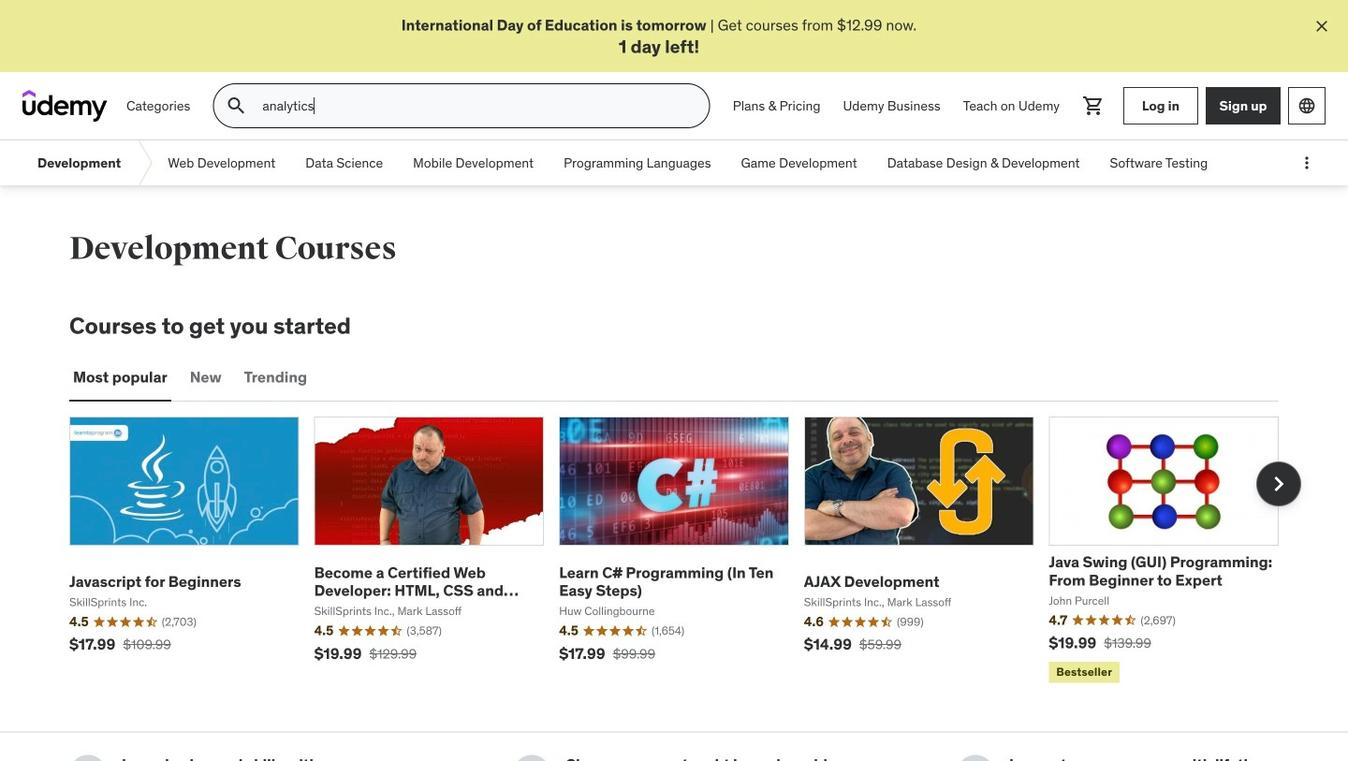 Task type: locate. For each thing, give the bounding box(es) containing it.
close image
[[1313, 17, 1332, 36]]

udemy image
[[22, 90, 108, 122]]

shopping cart with 0 items image
[[1083, 95, 1105, 117]]

Search for anything text field
[[259, 90, 687, 122]]

next image
[[1265, 469, 1295, 499]]

more subcategory menu links image
[[1298, 154, 1317, 173]]



Task type: describe. For each thing, give the bounding box(es) containing it.
carousel element
[[69, 417, 1302, 687]]

choose a language image
[[1298, 97, 1317, 115]]

submit search image
[[225, 95, 248, 117]]

arrow pointing to subcategory menu links image
[[136, 141, 153, 186]]



Task type: vqa. For each thing, say whether or not it's contained in the screenshot.
arrow pointing to subcategory menu links icon
yes



